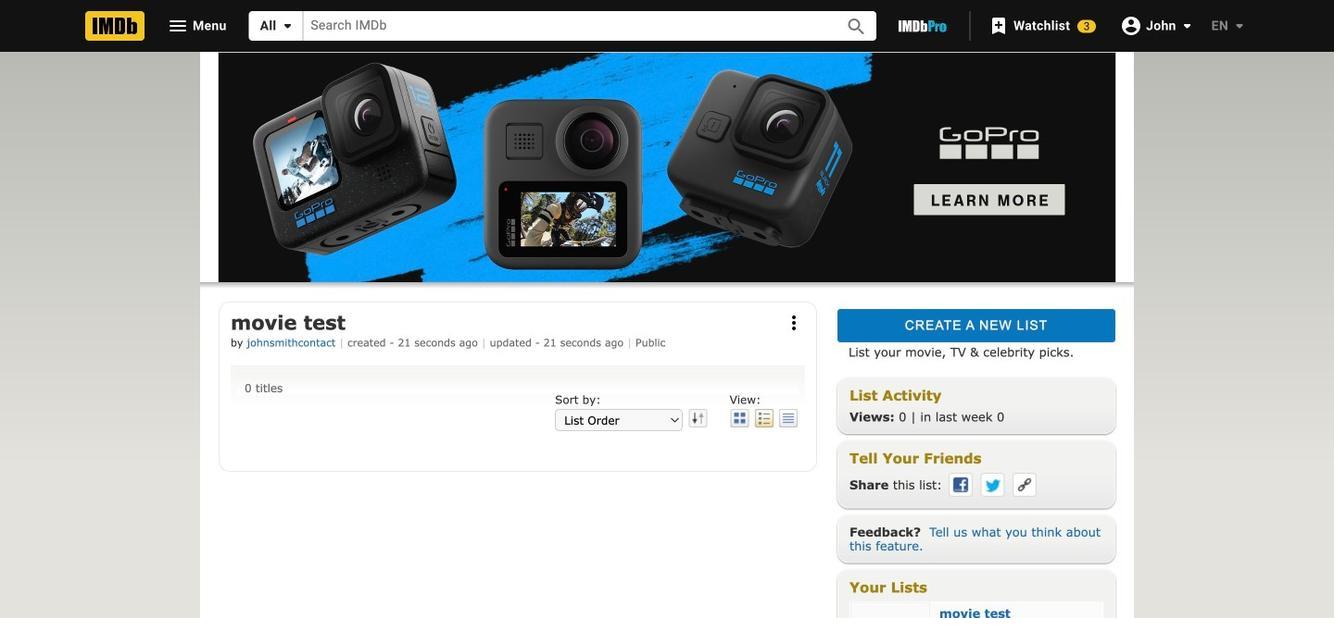 Task type: vqa. For each thing, say whether or not it's contained in the screenshot.
search imdb text box
yes



Task type: locate. For each thing, give the bounding box(es) containing it.
arrow drop down image
[[276, 15, 299, 37], [1229, 15, 1251, 37]]

1 horizontal spatial arrow drop down image
[[1229, 15, 1251, 37]]

home image
[[85, 11, 145, 41]]

watchlist image
[[988, 15, 1010, 37]]

None search field
[[249, 11, 877, 41]]

detail view image
[[754, 410, 774, 428]]

menu image
[[167, 15, 189, 37]]

Search IMDb text field
[[303, 11, 825, 40]]

None field
[[303, 11, 825, 40]]

submit search image
[[845, 16, 868, 38]]

0 horizontal spatial arrow drop down image
[[276, 15, 299, 37]]



Task type: describe. For each thing, give the bounding box(es) containing it.
arrow drop down image
[[1176, 15, 1199, 37]]

2 arrow drop down image from the left
[[1229, 15, 1251, 37]]

grid view image
[[730, 410, 750, 428]]

account circle image
[[1120, 15, 1143, 37]]

1 arrow drop down image from the left
[[276, 15, 299, 37]]

compact view image
[[778, 410, 799, 428]]

list image image
[[851, 603, 930, 619]]

ascending order image
[[687, 410, 707, 428]]



